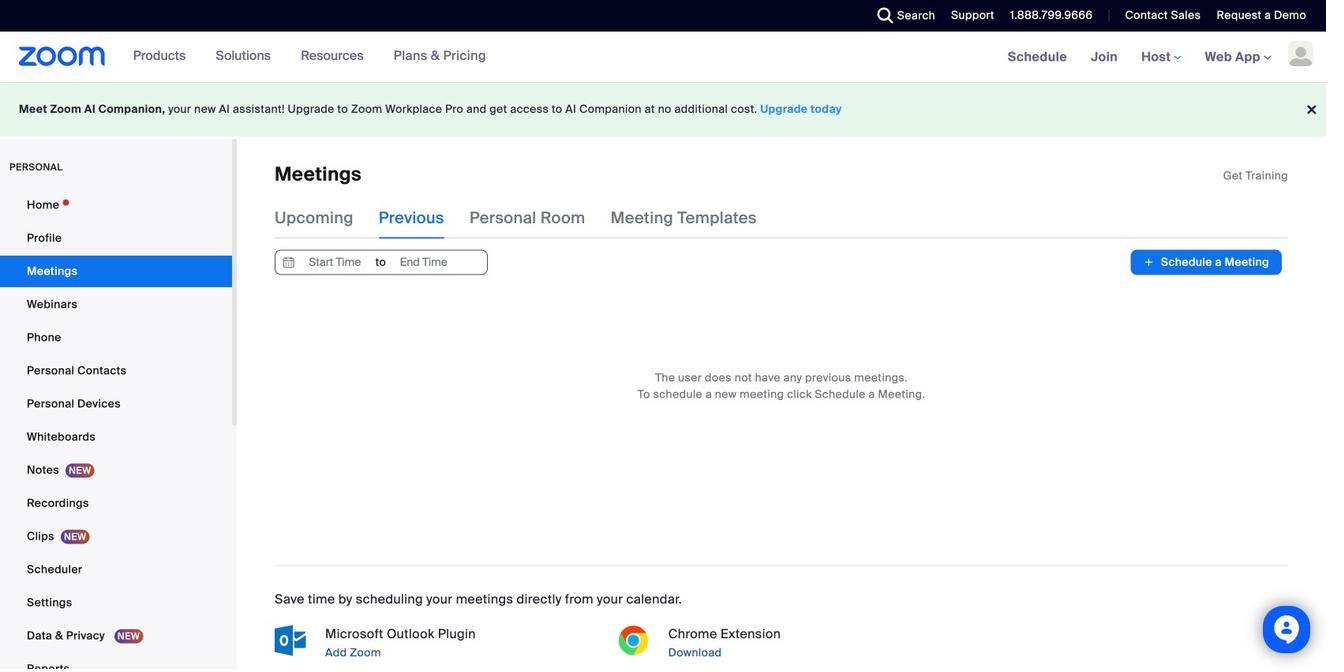 Task type: locate. For each thing, give the bounding box(es) containing it.
product information navigation
[[121, 32, 498, 82]]

Date Range Picker End field
[[387, 251, 460, 274]]

Date Range Picker Start field
[[298, 251, 372, 274]]

profile picture image
[[1289, 41, 1314, 66]]

meetings navigation
[[996, 32, 1327, 83]]

personal menu menu
[[0, 190, 232, 670]]

tabs of meeting tab list
[[275, 198, 782, 239]]

date image
[[280, 251, 298, 274]]

application
[[1224, 168, 1289, 184]]

zoom logo image
[[19, 47, 106, 66]]

banner
[[0, 32, 1327, 83]]

footer
[[0, 82, 1327, 137]]

add image
[[1144, 255, 1155, 270]]



Task type: vqa. For each thing, say whether or not it's contained in the screenshot.
banner
yes



